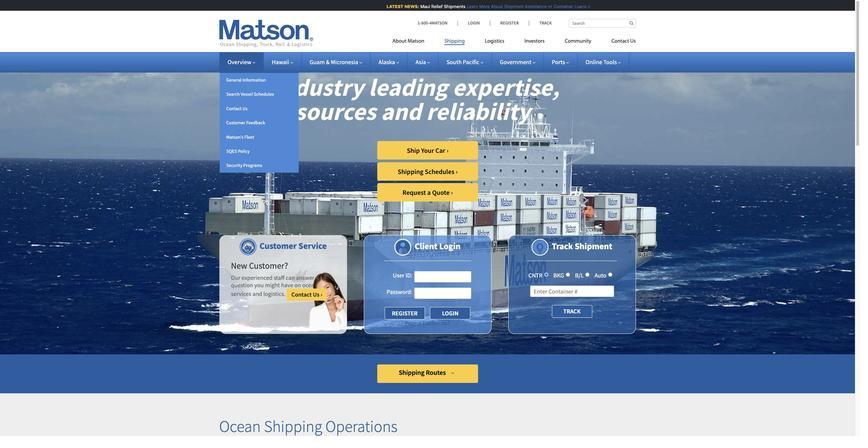 Task type: vqa. For each thing, say whether or not it's contained in the screenshot.
Client Login
yes



Task type: locate. For each thing, give the bounding box(es) containing it.
about right the more at the top
[[489, 4, 502, 9]]

reliability
[[426, 96, 531, 127]]

general information
[[226, 77, 266, 83]]

0 horizontal spatial contact us
[[226, 105, 248, 111]]

shipping routes link
[[377, 365, 478, 383]]

ship your car › link
[[377, 141, 478, 160]]

south pacific link
[[447, 58, 484, 66]]

login down learn
[[468, 20, 480, 26]]

contact us link up the tools
[[602, 35, 636, 49]]

might
[[265, 281, 280, 289]]

0 horizontal spatial register
[[392, 310, 418, 317]]

0 vertical spatial shipment
[[503, 4, 522, 9]]

online tools link
[[586, 58, 621, 66]]

shipping up south at top
[[445, 39, 465, 44]]

shipment up 'b/l' option at bottom right
[[575, 241, 613, 252]]

search image
[[630, 21, 634, 25]]

0 horizontal spatial about
[[393, 39, 407, 44]]

1 horizontal spatial register
[[500, 20, 519, 26]]

1 vertical spatial contact us link
[[220, 101, 299, 116]]

shipping schedules › link
[[377, 162, 478, 181]]

shipping schedules ›
[[398, 167, 458, 176]]

2 vertical spatial contact
[[291, 291, 312, 299]]

›
[[447, 146, 449, 155], [456, 167, 458, 176], [451, 188, 453, 197], [321, 291, 322, 299]]

schedules down 'general information' link
[[254, 91, 274, 97]]

register link down the password:
[[385, 307, 425, 320]]

our experienced staff can answer any question you might have on ocean services and logistics.
[[231, 274, 325, 298]]

1 vertical spatial login
[[439, 241, 461, 252]]

2 vertical spatial track
[[564, 308, 581, 315]]

about matson
[[393, 39, 424, 44]]

shipments
[[442, 4, 464, 9]]

1 vertical spatial track
[[552, 241, 573, 252]]

register up forgot
[[392, 310, 418, 317]]

matson's fleet link
[[220, 130, 299, 144]]

User ID: text field
[[414, 271, 471, 283]]

fleet
[[244, 134, 254, 140]]

0 vertical spatial us
[[630, 39, 636, 44]]

customer up matson's on the left
[[226, 120, 245, 126]]

our
[[231, 274, 240, 282]]

0 horizontal spatial us
[[243, 105, 248, 111]]

new
[[231, 260, 247, 271]]

ship your car ›
[[407, 146, 449, 155]]

cntr
[[529, 271, 543, 279]]

track link
[[529, 20, 552, 26]]

0 horizontal spatial register link
[[385, 307, 425, 320]]

track inside track button
[[564, 308, 581, 315]]

track
[[540, 20, 552, 26], [552, 241, 573, 252], [564, 308, 581, 315]]

0 vertical spatial contact us
[[612, 39, 636, 44]]

0 vertical spatial register link
[[490, 20, 529, 26]]

0 vertical spatial login
[[468, 20, 480, 26]]

0 vertical spatial track
[[540, 20, 552, 26]]

shipping link
[[435, 35, 475, 49]]

2 horizontal spatial us
[[630, 39, 636, 44]]

investors link
[[515, 35, 555, 49]]

1 horizontal spatial customer
[[260, 240, 297, 251]]

track up bkg option
[[552, 241, 573, 252]]

customer up customer?
[[260, 240, 297, 251]]

contact us for left contact us link
[[226, 105, 248, 111]]

us for left contact us link
[[243, 105, 248, 111]]

contact us down "search" icon
[[612, 39, 636, 44]]

guam & micronesia
[[310, 58, 358, 66]]

south pacific
[[447, 58, 479, 66]]

routes
[[426, 368, 446, 377]]

track for track link
[[540, 20, 552, 26]]

1 horizontal spatial contact us
[[612, 39, 636, 44]]

1 vertical spatial register link
[[385, 307, 425, 320]]

1 vertical spatial us
[[243, 105, 248, 111]]

0 horizontal spatial schedules
[[254, 91, 274, 97]]

1 horizontal spatial us
[[313, 291, 319, 299]]

shipping for shipping
[[445, 39, 465, 44]]

contact us
[[612, 39, 636, 44], [226, 105, 248, 111]]

shipping for shipping routes
[[399, 368, 425, 377]]

BKG radio
[[566, 273, 570, 277]]

Password: password field
[[414, 288, 471, 299]]

on
[[294, 281, 301, 289]]

about inside top menu "navigation"
[[393, 39, 407, 44]]

customer
[[226, 120, 245, 126], [260, 240, 297, 251]]

industry leading expertise, resources and reliability
[[273, 72, 560, 127]]

matson's
[[226, 134, 244, 140]]

Enter Container # text field
[[530, 286, 614, 297]]

shipping left routes
[[399, 368, 425, 377]]

contact
[[612, 39, 629, 44], [226, 105, 242, 111], [291, 291, 312, 299]]

1 vertical spatial contact
[[226, 105, 242, 111]]

ports link
[[552, 58, 569, 66]]

forgot
[[405, 319, 422, 327]]

contact up the tools
[[612, 39, 629, 44]]

leading
[[369, 72, 448, 102]]

0 vertical spatial customer
[[226, 120, 245, 126]]

contact inside "link"
[[291, 291, 312, 299]]

track down or
[[540, 20, 552, 26]]

search vessel schedules
[[226, 91, 274, 97]]

shipping inside top menu "navigation"
[[445, 39, 465, 44]]

request a quote ›
[[403, 188, 453, 197]]

1 vertical spatial shipping
[[398, 167, 424, 176]]

contact down on
[[291, 291, 312, 299]]

client login
[[415, 241, 461, 252]]

0 vertical spatial register
[[500, 20, 519, 26]]

0 vertical spatial shipping
[[445, 39, 465, 44]]

request
[[403, 188, 426, 197]]

0 vertical spatial contact
[[612, 39, 629, 44]]

us down "ocean"
[[313, 291, 319, 299]]

government
[[500, 58, 532, 66]]

quote
[[432, 188, 450, 197]]

1 horizontal spatial shipment
[[575, 241, 613, 252]]

us down "search" icon
[[630, 39, 636, 44]]

1 vertical spatial contact us
[[226, 105, 248, 111]]

schedules
[[254, 91, 274, 97], [425, 167, 455, 176]]

your
[[421, 146, 434, 155]]

1 vertical spatial about
[[393, 39, 407, 44]]

contact us down 'search'
[[226, 105, 248, 111]]

pacific
[[463, 58, 479, 66]]

shipping
[[445, 39, 465, 44], [398, 167, 424, 176], [399, 368, 425, 377]]

1 horizontal spatial about
[[489, 4, 502, 9]]

0 vertical spatial contact us link
[[602, 35, 636, 49]]

Auto radio
[[608, 273, 613, 277]]

us up customer feedback
[[243, 105, 248, 111]]

and
[[381, 96, 421, 127]]

forgot password?
[[405, 319, 450, 327]]

you
[[254, 281, 264, 289]]

asia
[[416, 58, 426, 66]]

contact inside top menu "navigation"
[[612, 39, 629, 44]]

security
[[226, 162, 242, 168]]

0 horizontal spatial customer
[[226, 120, 245, 126]]

contact us for contact us link to the right
[[612, 39, 636, 44]]

contact us link up feedback
[[220, 101, 299, 116]]

user id:
[[393, 271, 413, 279]]

1-800-4matson
[[418, 20, 448, 26]]

us inside top menu "navigation"
[[630, 39, 636, 44]]

login right client
[[439, 241, 461, 252]]

id:
[[406, 271, 413, 279]]

question
[[231, 281, 253, 289]]

customer inside customer feedback link
[[226, 120, 245, 126]]

about
[[489, 4, 502, 9], [393, 39, 407, 44]]

contact us inside top menu "navigation"
[[612, 39, 636, 44]]

› inside "link"
[[321, 291, 322, 299]]

ocean
[[302, 281, 317, 289]]

track shipment
[[552, 241, 613, 252]]

login
[[468, 20, 480, 26], [439, 241, 461, 252]]

client
[[415, 241, 438, 252]]

online
[[586, 58, 602, 66]]

1 horizontal spatial register link
[[490, 20, 529, 26]]

shipment left assistance
[[503, 4, 522, 9]]

2 horizontal spatial contact
[[612, 39, 629, 44]]

0 vertical spatial schedules
[[254, 91, 274, 97]]

2 vertical spatial shipping
[[399, 368, 425, 377]]

None search field
[[569, 19, 636, 28]]

register
[[500, 20, 519, 26], [392, 310, 418, 317]]

1 horizontal spatial contact
[[291, 291, 312, 299]]

shipping routes
[[399, 368, 446, 377]]

services and
[[231, 290, 262, 298]]

contact down 'search'
[[226, 105, 242, 111]]

us
[[630, 39, 636, 44], [243, 105, 248, 111], [313, 291, 319, 299]]

0 horizontal spatial shipment
[[503, 4, 522, 9]]

logistics
[[485, 39, 504, 44]]

schedules up quote
[[425, 167, 455, 176]]

1 vertical spatial register
[[392, 310, 418, 317]]

customer feedback link
[[220, 116, 299, 130]]

1 horizontal spatial schedules
[[425, 167, 455, 176]]

2 vertical spatial us
[[313, 291, 319, 299]]

register up top menu "navigation"
[[500, 20, 519, 26]]

password?
[[423, 319, 450, 327]]

about left matson
[[393, 39, 407, 44]]

track down enter container # text box in the right of the page
[[564, 308, 581, 315]]

expertise,
[[453, 72, 560, 102]]

None button
[[430, 307, 471, 320]]

register link up top menu "navigation"
[[490, 20, 529, 26]]

1 vertical spatial customer
[[260, 240, 297, 251]]

shipping up request at left
[[398, 167, 424, 176]]



Task type: describe. For each thing, give the bounding box(es) containing it.
bkg
[[554, 271, 564, 279]]

hawaii link
[[272, 58, 293, 66]]

news:
[[403, 4, 418, 9]]

online tools
[[586, 58, 617, 66]]

1 horizontal spatial contact us link
[[602, 35, 636, 49]]

guam
[[310, 58, 325, 66]]

any
[[316, 274, 325, 282]]

community
[[565, 39, 592, 44]]

hawaii
[[272, 58, 289, 66]]

overview
[[228, 58, 251, 66]]

resources
[[273, 96, 376, 127]]

search vessel schedules link
[[220, 87, 299, 101]]

matson's fleet
[[226, 134, 254, 140]]

guam & micronesia link
[[310, 58, 362, 66]]

south
[[447, 58, 462, 66]]

alaska
[[379, 58, 395, 66]]

track for track button
[[564, 308, 581, 315]]

customer for customer service
[[260, 240, 297, 251]]

security programs link
[[220, 158, 299, 173]]

micronesia
[[331, 58, 358, 66]]

industry
[[273, 72, 364, 102]]

experienced
[[242, 274, 273, 282]]

0 vertical spatial about
[[489, 4, 502, 9]]

800-
[[421, 20, 430, 26]]

0 horizontal spatial contact us link
[[220, 101, 299, 116]]

contact us ›
[[291, 291, 322, 299]]

Search search field
[[569, 19, 636, 28]]

asia link
[[416, 58, 430, 66]]

1 vertical spatial shipment
[[575, 241, 613, 252]]

1 vertical spatial schedules
[[425, 167, 455, 176]]

general information link
[[220, 73, 299, 87]]

1 horizontal spatial login
[[468, 20, 480, 26]]

us inside "link"
[[313, 291, 319, 299]]

0 horizontal spatial login
[[439, 241, 461, 252]]

new customer?
[[231, 260, 288, 271]]

a
[[427, 188, 431, 197]]

auto
[[595, 271, 607, 279]]

learn more about shipment assistance or container loans > link
[[465, 4, 589, 9]]

search
[[226, 91, 240, 97]]

B/L radio
[[586, 273, 590, 277]]

staff
[[274, 274, 285, 282]]

loans
[[573, 4, 585, 9]]

user
[[393, 271, 404, 279]]

information
[[243, 77, 266, 83]]

answer
[[296, 274, 314, 282]]

track button
[[552, 305, 592, 318]]

password:
[[387, 288, 413, 296]]

car
[[436, 146, 445, 155]]

shipping for shipping schedules ›
[[398, 167, 424, 176]]

login link
[[458, 20, 490, 26]]

1-800-4matson link
[[418, 20, 458, 26]]

register for the top register link
[[500, 20, 519, 26]]

blue matson logo with ocean, shipping, truck, rail and logistics written beneath it. image
[[219, 20, 313, 47]]

customer service
[[260, 240, 327, 251]]

1-
[[418, 20, 421, 26]]

customer for customer feedback
[[226, 120, 245, 126]]

CNTR radio
[[544, 273, 549, 277]]

can
[[286, 274, 295, 282]]

investors
[[525, 39, 545, 44]]

latest news: maui relief shipments learn more about shipment assistance or container loans >
[[385, 4, 589, 9]]

programs
[[243, 162, 262, 168]]

overview link
[[228, 58, 255, 66]]

customer?
[[249, 260, 288, 271]]

top menu navigation
[[393, 35, 636, 49]]

register for the bottommost register link
[[392, 310, 418, 317]]

ship
[[407, 146, 420, 155]]

or
[[546, 4, 551, 9]]

sqes policy
[[226, 148, 250, 154]]

image of smiling customer service agent ready to help. image
[[309, 273, 347, 329]]

0 horizontal spatial contact
[[226, 105, 242, 111]]

alaska link
[[379, 58, 399, 66]]

sqes policy link
[[220, 144, 299, 158]]

b/l
[[575, 271, 584, 279]]

&
[[326, 58, 330, 66]]

security programs
[[226, 162, 262, 168]]

container
[[552, 4, 572, 9]]

track for track shipment
[[552, 241, 573, 252]]

4matson
[[430, 20, 448, 26]]

government link
[[500, 58, 536, 66]]

service
[[299, 240, 327, 251]]

policy
[[238, 148, 250, 154]]

general
[[226, 77, 242, 83]]

maui
[[419, 4, 429, 9]]

assistance
[[523, 4, 545, 9]]

learn
[[465, 4, 476, 9]]

have
[[281, 281, 293, 289]]

sqes
[[226, 148, 237, 154]]

logistics link
[[475, 35, 515, 49]]

us for contact us link to the right
[[630, 39, 636, 44]]

ports
[[552, 58, 565, 66]]



